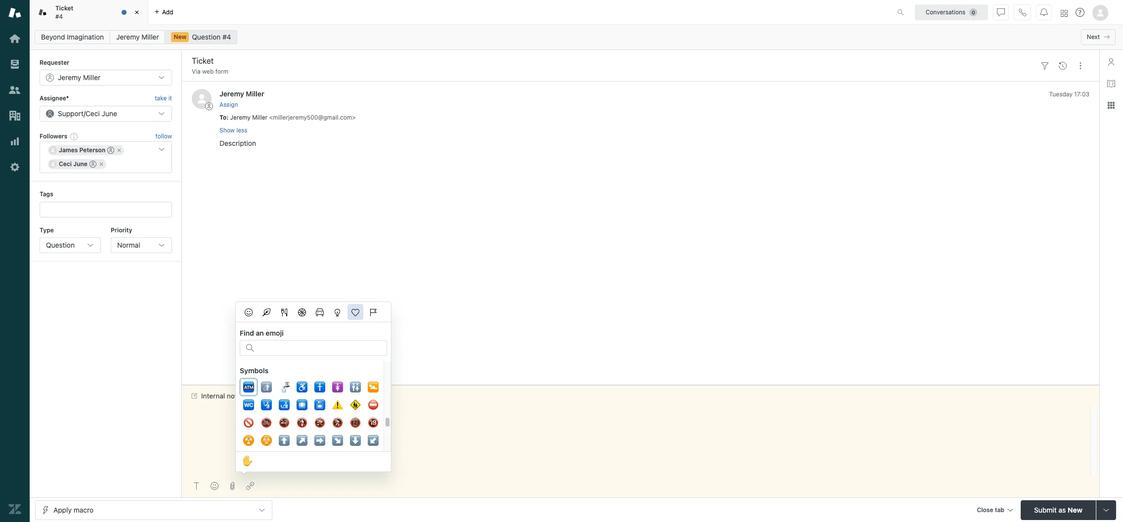 Task type: describe. For each thing, give the bounding box(es) containing it.
➡️
[[314, 434, 325, 448]]

1 horizontal spatial jeremy miller link
[[219, 90, 264, 98]]

🚺️
[[332, 380, 343, 394]]

🚰️
[[279, 380, 290, 394]]

☢️
[[243, 434, 254, 448]]

main element
[[0, 0, 30, 522]]

emoji
[[266, 329, 284, 337]]

admin image
[[8, 161, 21, 174]]

🏧️
[[243, 380, 254, 394]]

2 vertical spatial jeremy
[[230, 114, 251, 121]]

conversations
[[926, 8, 966, 16]]

beyond imagination
[[41, 33, 104, 41]]

to
[[219, 114, 227, 121]]

tabs tab list
[[30, 0, 887, 25]]

question button
[[40, 237, 101, 253]]

🚷️
[[332, 416, 343, 430]]

an
[[256, 329, 264, 337]]

<millerjeremy500@gmail.com>
[[269, 114, 356, 121]]

↙️
[[368, 434, 379, 448]]

conversations button
[[915, 4, 988, 20]]

tuesday 17:03
[[1049, 91, 1090, 98]]

✋ button
[[240, 453, 256, 471]]

☣️
[[261, 434, 272, 448]]

format text image
[[193, 482, 201, 490]]

🔞️
[[368, 416, 379, 430]]

follow button
[[156, 132, 172, 141]]

🚱️
[[314, 416, 325, 430]]

zendesk image
[[8, 503, 21, 516]]

2 vertical spatial miller
[[252, 114, 268, 121]]

web
[[202, 68, 214, 75]]

less
[[236, 127, 247, 134]]

new inside secondary "element"
[[174, 33, 187, 41]]

add link (cmd k) image
[[246, 482, 254, 490]]

🚫️
[[243, 416, 254, 430]]

priority
[[111, 226, 132, 234]]

🚯️
[[297, 416, 307, 430]]

find
[[240, 329, 254, 337]]

zendesk support image
[[8, 6, 21, 19]]

imagination
[[67, 33, 104, 41]]

insert emojis image
[[211, 482, 218, 490]]

🚾️
[[243, 398, 254, 412]]

close image
[[132, 7, 142, 17]]

show less
[[219, 127, 247, 134]]

ticket #4
[[55, 4, 73, 20]]

knowledge image
[[1107, 80, 1115, 88]]

🚸️
[[350, 398, 361, 412]]

get help image
[[1076, 8, 1085, 17]]

it
[[168, 95, 172, 102]]

↗️
[[297, 434, 307, 448]]

show less button
[[219, 126, 247, 135]]

miller for jeremy miller assign
[[246, 90, 264, 98]]

via
[[192, 68, 201, 75]]

reporting image
[[8, 135, 21, 148]]

beyond imagination link
[[35, 30, 110, 44]]

follow
[[156, 132, 172, 140]]

next button
[[1081, 29, 1116, 45]]

form
[[215, 68, 228, 75]]

take
[[155, 95, 167, 102]]

description
[[219, 139, 256, 147]]



Task type: locate. For each thing, give the bounding box(es) containing it.
add attachment image
[[228, 482, 236, 490]]

jeremy inside jeremy miller assign
[[219, 90, 244, 98]]

avatar image
[[192, 89, 212, 109]]

miller inside secondary "element"
[[142, 33, 159, 41]]

normal
[[117, 241, 140, 249]]

1 vertical spatial jeremy
[[219, 90, 244, 98]]

customer context image
[[1107, 58, 1115, 66]]

miller for jeremy miller
[[142, 33, 159, 41]]

17:03
[[1074, 91, 1090, 98]]

assignee*
[[40, 95, 69, 102]]

views image
[[8, 58, 21, 71]]

miller inside jeremy miller assign
[[246, 90, 264, 98]]

as
[[1059, 505, 1066, 514]]

jeremy up "assign"
[[219, 90, 244, 98]]

0 horizontal spatial new
[[174, 33, 187, 41]]

submit
[[1034, 505, 1057, 514]]

events image
[[1059, 62, 1067, 70]]

jeremy
[[116, 33, 140, 41], [219, 90, 244, 98], [230, 114, 251, 121]]

jeremy miller link
[[110, 30, 165, 44], [219, 90, 264, 98]]

jeremy for jeremy miller assign
[[219, 90, 244, 98]]

Tuesday 17:03 text field
[[1049, 91, 1090, 98]]

🛄️
[[297, 398, 307, 412]]

🚹️
[[314, 380, 325, 394]]

miller down close icon
[[142, 33, 159, 41]]

⚠️
[[332, 398, 343, 412]]

take it
[[155, 95, 172, 102]]

jeremy inside secondary "element"
[[116, 33, 140, 41]]

jeremy miller
[[116, 33, 159, 41]]

🛃️
[[279, 398, 290, 412]]

customers image
[[8, 84, 21, 96]]

submit as new
[[1034, 505, 1083, 514]]

take it button
[[155, 94, 172, 104]]

secondary element
[[30, 27, 1123, 47]]

Subject field
[[190, 55, 1034, 67]]

0 vertical spatial jeremy miller link
[[110, 30, 165, 44]]

tab containing ticket
[[30, 0, 148, 25]]

jeremy miller link up "assign"
[[219, 90, 264, 98]]

🛅️
[[314, 398, 325, 412]]

jeremy down close icon
[[116, 33, 140, 41]]

new right jeremy miller
[[174, 33, 187, 41]]

0 vertical spatial new
[[174, 33, 187, 41]]

via web form
[[192, 68, 228, 75]]

new
[[174, 33, 187, 41], [1068, 505, 1083, 514]]

🛂️
[[261, 398, 272, 412]]

ticket
[[55, 4, 73, 12]]

🚭️
[[279, 416, 290, 430]]

assign
[[219, 101, 238, 108]]

🚳️
[[261, 416, 272, 430]]

1 vertical spatial new
[[1068, 505, 1083, 514]]

📵️
[[350, 416, 361, 430]]

0 horizontal spatial jeremy miller link
[[110, 30, 165, 44]]

question
[[46, 241, 75, 249]]

0 vertical spatial miller
[[142, 33, 159, 41]]

0 vertical spatial jeremy
[[116, 33, 140, 41]]

jeremy miller assign
[[219, 90, 264, 108]]

:
[[227, 114, 229, 121]]

Find an emoji field
[[258, 341, 381, 353]]

beyond
[[41, 33, 65, 41]]

normal button
[[111, 237, 172, 253]]

to : jeremy miller <millerjeremy500@gmail.com>
[[219, 114, 356, 121]]

tags
[[40, 190, 53, 198]]

🚮️
[[261, 380, 272, 394]]

organizations image
[[8, 109, 21, 122]]

🚼️ 🚾️
[[243, 380, 379, 412]]

♿️
[[297, 380, 307, 394]]

#4
[[55, 13, 63, 20]]

type
[[40, 226, 54, 234]]

1 vertical spatial jeremy miller link
[[219, 90, 264, 98]]

zendesk products image
[[1061, 10, 1068, 17]]

find an emoji
[[240, 329, 284, 337]]

assign button
[[219, 100, 238, 109]]

Internal note composer text field
[[187, 406, 1088, 427]]

⛔️
[[368, 398, 379, 412]]

🚻️
[[350, 380, 361, 394]]

1 vertical spatial miller
[[246, 90, 264, 98]]

miller
[[142, 33, 159, 41], [246, 90, 264, 98], [252, 114, 268, 121]]

new link
[[165, 30, 237, 44]]

new right as
[[1068, 505, 1083, 514]]

⛔️ 🚫️
[[243, 398, 379, 430]]

1 horizontal spatial new
[[1068, 505, 1083, 514]]

symbols
[[240, 366, 268, 375]]

apps image
[[1107, 101, 1115, 109]]

jeremy for jeremy miller
[[116, 33, 140, 41]]

🔞️ ☢️
[[243, 416, 379, 448]]

miller up less
[[246, 90, 264, 98]]

next
[[1087, 33, 1100, 41]]

⬇️
[[350, 434, 361, 448]]

jeremy miller link down close icon
[[110, 30, 165, 44]]

tab
[[30, 0, 148, 25]]

miller down jeremy miller assign
[[252, 114, 268, 121]]

⬆️
[[279, 434, 290, 448]]

jeremy right :
[[230, 114, 251, 121]]

✋
[[242, 454, 253, 468]]

🚼️
[[368, 380, 379, 394]]

tuesday
[[1049, 91, 1073, 98]]

get started image
[[8, 32, 21, 45]]

show
[[219, 127, 235, 134]]

↘️
[[332, 434, 343, 448]]



Task type: vqa. For each thing, say whether or not it's contained in the screenshot.
the can
no



